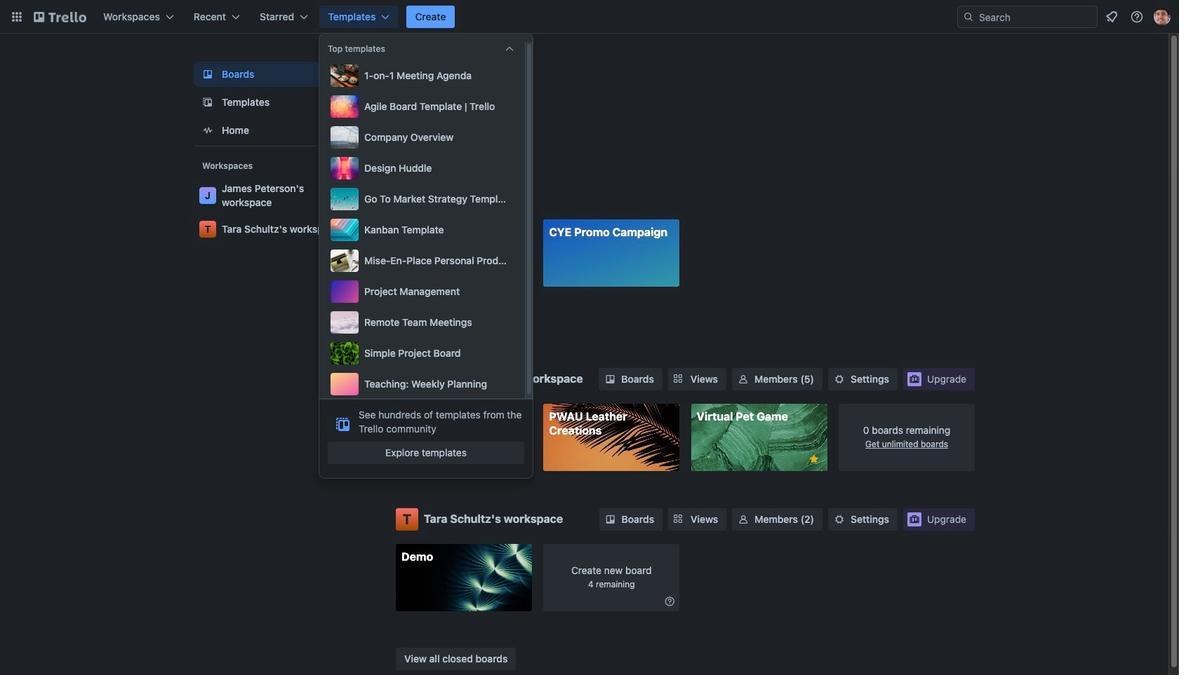 Task type: locate. For each thing, give the bounding box(es) containing it.
primary element
[[0, 0, 1179, 34]]

sm image
[[832, 373, 847, 387], [603, 513, 617, 527], [736, 513, 750, 527], [663, 595, 677, 609]]

home image
[[199, 122, 216, 139]]

Search field
[[957, 6, 1098, 28]]

0 notifications image
[[1103, 8, 1120, 25]]

template board image
[[199, 94, 216, 111]]

0 horizontal spatial sm image
[[603, 373, 617, 387]]

board image
[[199, 66, 216, 83]]

sm image
[[603, 373, 617, 387], [736, 373, 750, 387], [832, 513, 847, 527]]

back to home image
[[34, 6, 86, 28]]

menu
[[328, 62, 517, 399]]



Task type: vqa. For each thing, say whether or not it's contained in the screenshot.
Search field
yes



Task type: describe. For each thing, give the bounding box(es) containing it.
open information menu image
[[1130, 10, 1144, 24]]

james peterson (jamespeterson93) image
[[1154, 8, 1171, 25]]

collapse image
[[504, 44, 515, 55]]

search image
[[963, 11, 974, 22]]

1 horizontal spatial sm image
[[736, 373, 750, 387]]

2 horizontal spatial sm image
[[832, 513, 847, 527]]



